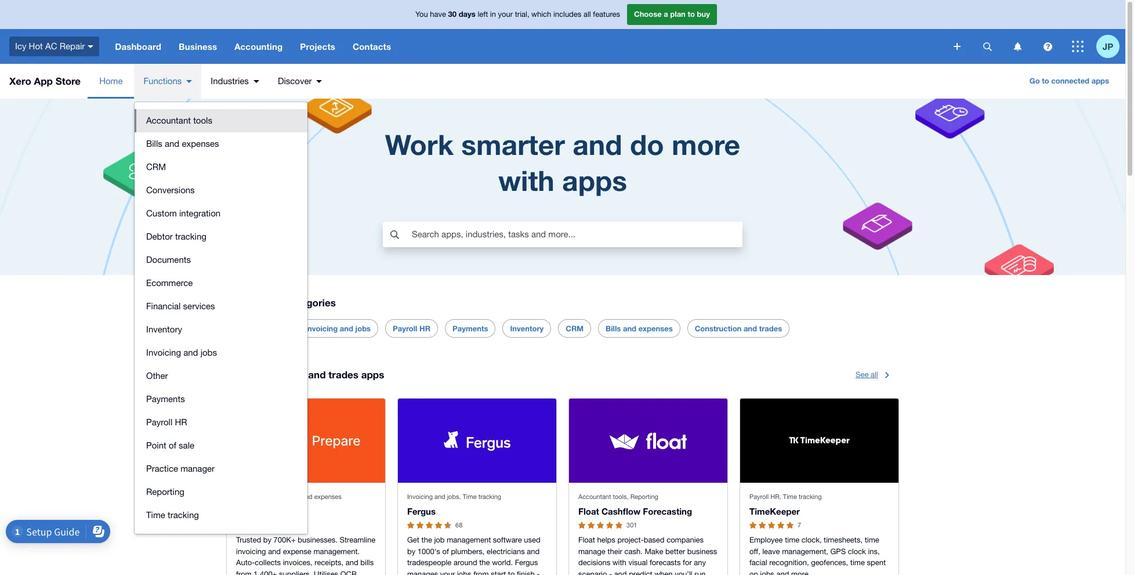 Task type: describe. For each thing, give the bounding box(es) containing it.
industries
[[211, 76, 249, 86]]

conversions button
[[135, 179, 308, 202]]

practice manager
[[146, 464, 215, 474]]

from inside get the job management software used by 1000's of plumbers, electricians and tradespeople around the world. fergus manages your jobs from start to finis
[[474, 570, 489, 575]]

by inside trusted by 700k+ businesses. streamline invoicing and expense management. auto-collects invoices, receipts, and bills from 1,400+ suppliers. utilises
[[263, 536, 272, 545]]

invoicing and jobs inside group
[[146, 348, 217, 358]]

Work smarter and do more with apps search field
[[0, 99, 1126, 275]]

practice
[[146, 464, 178, 474]]

management.
[[314, 547, 360, 556]]

ecommerce
[[146, 278, 193, 288]]

0 horizontal spatial inventory button
[[135, 318, 308, 341]]

time inside button
[[146, 510, 165, 520]]

business
[[688, 547, 718, 556]]

popular app categories
[[226, 297, 336, 309]]

to inside get the job management software used by 1000's of plumbers, electricians and tradespeople around the world. fergus manages your jobs from start to finis
[[508, 570, 515, 575]]

apps inside work smarter and do more with apps
[[562, 164, 627, 197]]

discover button
[[269, 64, 332, 99]]

time tracking button
[[135, 504, 308, 527]]

used
[[524, 536, 541, 545]]

home
[[99, 76, 123, 86]]

ins,
[[869, 547, 880, 556]]

accountant inside button
[[146, 115, 191, 125]]

accountant tools, reporting float cashflow forecasting
[[579, 494, 692, 517]]

accountant tools
[[146, 115, 212, 125]]

management
[[447, 536, 491, 545]]

tracking inside the payroll hr, time tracking timekeeper
[[799, 494, 822, 501]]

timekeeper app logo image
[[784, 431, 856, 451]]

facial
[[750, 559, 768, 567]]

other button
[[135, 364, 308, 388]]

project-
[[618, 536, 644, 545]]

and inside button
[[744, 324, 757, 333]]

1 horizontal spatial svg image
[[983, 42, 992, 51]]

other
[[146, 371, 168, 381]]

cashflow
[[602, 506, 641, 517]]

manage
[[579, 547, 606, 556]]

jobs,
[[447, 494, 461, 501]]

helps
[[598, 536, 616, 545]]

based
[[644, 536, 665, 545]]

see all
[[856, 370, 879, 379]]

financial services button
[[135, 295, 308, 318]]

business
[[179, 41, 217, 52]]

forecasts
[[650, 559, 681, 567]]

time inside the payroll hr, time tracking timekeeper
[[783, 494, 797, 501]]

payroll hr, time tracking timekeeper
[[750, 494, 822, 517]]

1 horizontal spatial payroll hr button
[[393, 320, 431, 337]]

in
[[490, 10, 496, 19]]

bills
[[361, 559, 374, 567]]

reporting inside button
[[146, 487, 184, 497]]

construction
[[695, 324, 742, 333]]

trades inside button
[[760, 324, 782, 333]]

0 horizontal spatial apps
[[361, 369, 384, 381]]

accounting
[[235, 41, 283, 52]]

plumbers,
[[451, 547, 485, 556]]

with inside work smarter and do more with apps
[[499, 164, 555, 197]]

0 vertical spatial expenses
[[182, 139, 219, 149]]

time tracking
[[146, 510, 199, 520]]

financial
[[146, 301, 181, 311]]

from inside trusted by 700k+ businesses. streamline invoicing and expense management. auto-collects invoices, receipts, and bills from 1,400+ suppliers. utilises
[[236, 570, 252, 575]]

jp
[[1103, 41, 1114, 51]]

recognition,
[[770, 559, 809, 567]]

1 horizontal spatial all
[[871, 370, 879, 379]]

invoicing
[[236, 547, 266, 556]]

1 vertical spatial expenses
[[639, 324, 673, 333]]

0 horizontal spatial payroll hr button
[[135, 411, 308, 434]]

you
[[416, 10, 428, 19]]

a
[[664, 9, 668, 19]]

svg image inside icy hot ac repair popup button
[[88, 45, 94, 48]]

tradespeople
[[407, 559, 452, 567]]

forecasting
[[643, 506, 692, 517]]

of inside button
[[169, 441, 176, 450]]

0 vertical spatial invoicing and jobs
[[305, 324, 371, 333]]

fergus inside invoicing and jobs, time tracking fergus
[[407, 506, 436, 517]]

payments for the top payments button
[[453, 324, 488, 333]]

tools
[[193, 115, 212, 125]]

reporting inside accountant tools, reporting float cashflow forecasting
[[631, 494, 659, 501]]

0 horizontal spatial bills and expenses
[[146, 139, 219, 149]]

debtor
[[146, 232, 173, 241]]

features
[[593, 10, 620, 19]]

functions
[[144, 76, 182, 86]]

predict
[[629, 570, 653, 575]]

cash.
[[625, 547, 643, 556]]

hr for 'payroll hr' button to the right
[[420, 324, 431, 333]]

fergus app logo image
[[444, 431, 511, 451]]

software
[[493, 536, 522, 545]]

payroll hr for 'payroll hr' button to the right
[[393, 324, 431, 333]]

you have 30 days left in your trial, which includes all features
[[416, 9, 620, 19]]

leave
[[763, 547, 780, 556]]

tracking inside invoicing and jobs, time tracking fergus
[[479, 494, 502, 501]]

Search apps, industries, tasks and more... field
[[411, 223, 742, 246]]

payroll hr for 'payroll hr' button to the left
[[146, 417, 187, 427]]

functions button
[[134, 64, 202, 99]]

1 vertical spatial bills
[[606, 324, 621, 333]]

accountant tools, bills and expenses
[[236, 494, 342, 501]]

world.
[[492, 559, 513, 567]]

scenario
[[579, 570, 607, 575]]

conversions
[[146, 185, 195, 195]]

by inside get the job management software used by 1000's of plumbers, electricians and tradespeople around the world. fergus manages your jobs from start to finis
[[407, 547, 416, 556]]

expense
[[283, 547, 312, 556]]

make
[[645, 547, 664, 556]]

icy
[[15, 41, 26, 51]]

plan
[[671, 9, 686, 19]]

do
[[630, 128, 664, 161]]

dashboard link
[[106, 29, 170, 64]]

point of sale
[[146, 441, 194, 450]]

time inside invoicing and jobs, time tracking fergus
[[463, 494, 477, 501]]

their
[[608, 547, 623, 556]]

1,400+
[[254, 570, 277, 575]]

1 horizontal spatial crm button
[[566, 320, 584, 337]]

more.
[[792, 570, 811, 575]]

accountant for float
[[579, 494, 611, 501]]

ac
[[45, 41, 57, 51]]

utilises
[[314, 570, 338, 575]]

financial services
[[146, 301, 215, 311]]

time up ins,
[[865, 536, 880, 545]]

2 vertical spatial bills
[[288, 494, 300, 501]]

construction and trades button
[[695, 320, 782, 337]]

around
[[454, 559, 477, 567]]

1 vertical spatial invoicing and jobs button
[[135, 341, 308, 364]]

jp button
[[1097, 29, 1126, 64]]

icy hot ac repair button
[[0, 29, 106, 64]]

industries button
[[202, 64, 269, 99]]

1 horizontal spatial expenses
[[314, 494, 342, 501]]

clock,
[[802, 536, 822, 545]]

list box containing accountant tools
[[135, 102, 308, 534]]

time down clock
[[851, 559, 865, 567]]

0 vertical spatial crm button
[[135, 156, 308, 179]]

1 horizontal spatial to
[[688, 9, 695, 19]]

hr for 'payroll hr' button to the left
[[175, 417, 187, 427]]

crm inside group
[[146, 162, 166, 172]]



Task type: vqa. For each thing, say whether or not it's contained in the screenshot.
life
no



Task type: locate. For each thing, give the bounding box(es) containing it.
1 vertical spatial hr
[[175, 417, 187, 427]]

1 vertical spatial trades
[[329, 369, 359, 381]]

and inside work smarter and do more with apps
[[573, 128, 623, 161]]

0 horizontal spatial invoicing
[[146, 348, 181, 358]]

0 horizontal spatial bills and expenses button
[[135, 132, 308, 156]]

go to connected apps link
[[1023, 72, 1117, 91]]

connected
[[1052, 76, 1090, 85]]

0 vertical spatial bills and expenses button
[[135, 132, 308, 156]]

1 vertical spatial of
[[443, 547, 449, 556]]

0 horizontal spatial tools,
[[271, 494, 286, 501]]

by left 700k+
[[263, 536, 272, 545]]

0 horizontal spatial bills
[[146, 139, 162, 149]]

when
[[655, 570, 673, 575]]

1 vertical spatial payments button
[[135, 388, 308, 411]]

companies
[[667, 536, 704, 545]]

choose a plan to buy
[[634, 9, 710, 19]]

group
[[135, 102, 308, 534]]

menu containing home
[[88, 64, 332, 99]]

0 vertical spatial payroll
[[393, 324, 418, 333]]

0 horizontal spatial crm
[[146, 162, 166, 172]]

payroll hr
[[393, 324, 431, 333], [146, 417, 187, 427]]

0 vertical spatial payments button
[[453, 320, 488, 337]]

0 vertical spatial your
[[498, 10, 513, 19]]

1 horizontal spatial invoicing and jobs
[[305, 324, 371, 333]]

management,
[[782, 547, 829, 556]]

0 vertical spatial payroll hr
[[393, 324, 431, 333]]

1 from from the left
[[236, 570, 252, 575]]

1 vertical spatial apps
[[562, 164, 627, 197]]

integration
[[179, 208, 221, 218]]

1 horizontal spatial fergus
[[515, 559, 538, 567]]

1 vertical spatial the
[[480, 559, 490, 567]]

categories
[[286, 297, 336, 309]]

0 vertical spatial payments
[[453, 324, 488, 333]]

time
[[463, 494, 477, 501], [783, 494, 797, 501], [146, 510, 165, 520]]

geofences,
[[811, 559, 849, 567]]

tracking up 7
[[799, 494, 822, 501]]

time right hr,
[[783, 494, 797, 501]]

which
[[532, 10, 552, 19]]

1 vertical spatial payroll hr
[[146, 417, 187, 427]]

0 horizontal spatial from
[[236, 570, 252, 575]]

tools, inside accountant tools, reporting float cashflow forecasting
[[613, 494, 629, 501]]

expenses
[[182, 139, 219, 149], [639, 324, 673, 333], [314, 494, 342, 501]]

0 horizontal spatial invoicing and jobs
[[146, 348, 217, 358]]

0 vertical spatial of
[[169, 441, 176, 450]]

and inside invoicing and jobs, time tracking fergus
[[435, 494, 446, 501]]

invoicing and jobs button down the 'categories'
[[305, 320, 371, 337]]

2 vertical spatial invoicing
[[407, 494, 433, 501]]

1 vertical spatial crm
[[566, 324, 584, 333]]

your inside get the job management software used by 1000's of plumbers, electricians and tradespeople around the world. fergus manages your jobs from start to finis
[[440, 570, 455, 575]]

hr inside group
[[175, 417, 187, 427]]

navigation containing dashboard
[[106, 29, 946, 64]]

1 horizontal spatial payments
[[453, 324, 488, 333]]

point of sale button
[[135, 434, 308, 457]]

the left world.
[[480, 559, 490, 567]]

streamline
[[340, 536, 376, 545]]

your inside you have 30 days left in your trial, which includes all features
[[498, 10, 513, 19]]

fergus link
[[407, 506, 436, 517]]

2 vertical spatial apps
[[361, 369, 384, 381]]

timekeeper
[[750, 506, 800, 517]]

float helps project-based companies manage their cash. make better business decisions with visual forecasts for any scenario - and predict when you'll 
[[579, 536, 718, 575]]

manages
[[407, 570, 438, 575]]

svg image
[[1073, 41, 1084, 52], [1014, 42, 1022, 51], [1044, 42, 1053, 51], [954, 43, 961, 50]]

0 horizontal spatial reporting
[[146, 487, 184, 497]]

1 horizontal spatial your
[[498, 10, 513, 19]]

0 vertical spatial invoicing
[[305, 324, 338, 333]]

0 vertical spatial bills and expenses
[[146, 139, 219, 149]]

receipts,
[[315, 559, 344, 567]]

group containing accountant tools
[[135, 102, 308, 534]]

of left sale
[[169, 441, 176, 450]]

0 vertical spatial float
[[579, 506, 599, 517]]

invoicing inside invoicing and jobs, time tracking fergus
[[407, 494, 433, 501]]

1 horizontal spatial reporting
[[631, 494, 659, 501]]

2 tools, from the left
[[613, 494, 629, 501]]

jobs inside get the job management software used by 1000's of plumbers, electricians and tradespeople around the world. fergus manages your jobs from start to finis
[[457, 570, 472, 575]]

1 vertical spatial payroll
[[146, 417, 173, 427]]

point
[[146, 441, 166, 450]]

1 horizontal spatial tools,
[[613, 494, 629, 501]]

1 vertical spatial to
[[1043, 76, 1050, 85]]

custom integration
[[146, 208, 221, 218]]

all inside you have 30 days left in your trial, which includes all features
[[584, 10, 591, 19]]

to right start
[[508, 570, 515, 575]]

top
[[226, 369, 243, 381]]

0 vertical spatial invoicing and jobs button
[[305, 320, 371, 337]]

decisions
[[579, 559, 611, 567]]

1 vertical spatial crm button
[[566, 320, 584, 337]]

time
[[785, 536, 800, 545], [865, 536, 880, 545], [851, 559, 865, 567]]

payments inside button
[[146, 394, 185, 404]]

accountant up the time tracking button
[[236, 494, 269, 501]]

fergus
[[407, 506, 436, 517], [515, 559, 538, 567]]

0 vertical spatial with
[[499, 164, 555, 197]]

0 horizontal spatial the
[[422, 536, 432, 545]]

buy
[[697, 9, 710, 19]]

tracking down reporting button on the left
[[168, 510, 199, 520]]

manager
[[181, 464, 215, 474]]

with down "their"
[[613, 559, 627, 567]]

navigation
[[106, 29, 946, 64]]

popular
[[226, 297, 263, 309]]

crm
[[146, 162, 166, 172], [566, 324, 584, 333]]

accountant left tools
[[146, 115, 191, 125]]

accountant inside accountant tools, reporting float cashflow forecasting
[[579, 494, 611, 501]]

invoicing inside list box
[[146, 348, 181, 358]]

go
[[1030, 76, 1040, 85]]

time right the jobs,
[[463, 494, 477, 501]]

inventory for the inventory button to the left
[[146, 324, 182, 334]]

1 vertical spatial bills and expenses
[[606, 324, 673, 333]]

with down smarter
[[499, 164, 555, 197]]

go to connected apps
[[1030, 76, 1110, 85]]

from left start
[[474, 570, 489, 575]]

float up manage
[[579, 536, 595, 545]]

invoicing and jobs button
[[305, 320, 371, 337], [135, 341, 308, 364]]

to left buy
[[688, 9, 695, 19]]

trusted
[[236, 536, 261, 545]]

collects
[[255, 559, 281, 567]]

0 horizontal spatial expenses
[[182, 139, 219, 149]]

2 horizontal spatial time
[[783, 494, 797, 501]]

for
[[683, 559, 692, 567]]

payroll hr inside button
[[146, 417, 187, 427]]

apps inside go to connected apps link
[[1092, 76, 1110, 85]]

tools, for and
[[271, 494, 286, 501]]

invoicing and jobs button up top
[[135, 341, 308, 364]]

2 horizontal spatial expenses
[[639, 324, 673, 333]]

dext prepare logo image
[[251, 432, 362, 451]]

2 vertical spatial expenses
[[314, 494, 342, 501]]

all right see
[[871, 370, 879, 379]]

2 horizontal spatial apps
[[1092, 76, 1110, 85]]

1 horizontal spatial bills and expenses button
[[606, 320, 673, 337]]

banner
[[0, 0, 1126, 64]]

projects button
[[292, 29, 344, 64]]

work smarter and do more with apps
[[385, 128, 741, 197]]

0 horizontal spatial payroll
[[146, 417, 173, 427]]

1 horizontal spatial payroll
[[393, 324, 418, 333]]

svg image
[[983, 42, 992, 51], [88, 45, 94, 48]]

ecommerce button
[[135, 272, 308, 295]]

68
[[456, 522, 463, 529]]

inventory inside button
[[146, 324, 182, 334]]

with
[[499, 164, 555, 197], [613, 559, 627, 567]]

time down 'practice'
[[146, 510, 165, 520]]

get the job management software used by 1000's of plumbers, electricians and tradespeople around the world. fergus manages your jobs from start to finis
[[407, 536, 546, 575]]

hr,
[[771, 494, 782, 501]]

off,
[[750, 547, 761, 556]]

invoicing for the bottom invoicing and jobs button
[[146, 348, 181, 358]]

2 from from the left
[[474, 570, 489, 575]]

tools, up cashflow
[[613, 494, 629, 501]]

apps
[[1092, 76, 1110, 85], [562, 164, 627, 197], [361, 369, 384, 381]]

your down around
[[440, 570, 455, 575]]

float
[[579, 506, 599, 517], [579, 536, 595, 545]]

any
[[694, 559, 706, 567]]

0 vertical spatial fergus
[[407, 506, 436, 517]]

1 horizontal spatial payroll hr
[[393, 324, 431, 333]]

reporting down 'practice'
[[146, 487, 184, 497]]

1 horizontal spatial accountant
[[236, 494, 269, 501]]

float inside accountant tools, reporting float cashflow forecasting
[[579, 506, 599, 517]]

by
[[263, 536, 272, 545], [407, 547, 416, 556]]

0 horizontal spatial payments
[[146, 394, 185, 404]]

1 tools, from the left
[[271, 494, 286, 501]]

1 horizontal spatial payments button
[[453, 320, 488, 337]]

visual
[[629, 559, 648, 567]]

0 horizontal spatial time
[[146, 510, 165, 520]]

1 vertical spatial invoicing and jobs
[[146, 348, 217, 358]]

invoicing and jobs up other
[[146, 348, 217, 358]]

reporting button
[[135, 481, 308, 504]]

payments
[[453, 324, 488, 333], [146, 394, 185, 404]]

fergus up get
[[407, 506, 436, 517]]

inventory for the right the inventory button
[[510, 324, 544, 333]]

0 vertical spatial crm
[[146, 162, 166, 172]]

of inside get the job management software used by 1000's of plumbers, electricians and tradespeople around the world. fergus manages your jobs from start to finis
[[443, 547, 449, 556]]

icy hot ac repair
[[15, 41, 85, 51]]

2 horizontal spatial payroll
[[750, 494, 769, 501]]

0 horizontal spatial all
[[584, 10, 591, 19]]

and inside float helps project-based companies manage their cash. make better business decisions with visual forecasts for any scenario - and predict when you'll
[[614, 570, 627, 575]]

clock
[[848, 547, 866, 556]]

2 horizontal spatial accountant
[[579, 494, 611, 501]]

tools, up 700k+
[[271, 494, 286, 501]]

fergus inside get the job management software used by 1000's of plumbers, electricians and tradespeople around the world. fergus manages your jobs from start to finis
[[515, 559, 538, 567]]

bills inside group
[[146, 139, 162, 149]]

1 horizontal spatial by
[[407, 547, 416, 556]]

accounting button
[[226, 29, 292, 64]]

all left the features
[[584, 10, 591, 19]]

payments for the bottom payments button
[[146, 394, 185, 404]]

invoicing up other
[[146, 348, 181, 358]]

construction
[[246, 369, 306, 381]]

see all link
[[856, 366, 900, 384]]

2 vertical spatial to
[[508, 570, 515, 575]]

list box
[[135, 102, 308, 534]]

1 float from the top
[[579, 506, 599, 517]]

1 horizontal spatial from
[[474, 570, 489, 575]]

jobs inside the employee time clock, timesheets, time off, leave management, gps clock ins, facial recognition, geofences, time spent on jobs and more.
[[760, 570, 775, 575]]

invoicing and jobs down the 'categories'
[[305, 324, 371, 333]]

invoicing down the 'categories'
[[305, 324, 338, 333]]

the
[[422, 536, 432, 545], [480, 559, 490, 567]]

0 vertical spatial payroll hr button
[[393, 320, 431, 337]]

your right in
[[498, 10, 513, 19]]

30
[[448, 9, 457, 19]]

1 horizontal spatial apps
[[562, 164, 627, 197]]

by down get
[[407, 547, 416, 556]]

app
[[266, 297, 283, 309]]

trades
[[760, 324, 782, 333], [329, 369, 359, 381]]

1000's
[[418, 547, 440, 556]]

1 horizontal spatial invoicing
[[305, 324, 338, 333]]

0 horizontal spatial trades
[[329, 369, 359, 381]]

0 horizontal spatial of
[[169, 441, 176, 450]]

and inside the employee time clock, timesheets, time off, leave management, gps clock ins, facial recognition, geofences, time spent on jobs and more.
[[777, 570, 790, 575]]

reporting up float cashflow forecasting link
[[631, 494, 659, 501]]

1 horizontal spatial time
[[463, 494, 477, 501]]

1 vertical spatial payroll hr button
[[135, 411, 308, 434]]

from
[[236, 570, 252, 575], [474, 570, 489, 575]]

2 float from the top
[[579, 536, 595, 545]]

tracking down custom integration
[[175, 232, 207, 241]]

tracking right the jobs,
[[479, 494, 502, 501]]

time down 7
[[785, 536, 800, 545]]

choose
[[634, 9, 662, 19]]

0 vertical spatial trades
[[760, 324, 782, 333]]

and inside get the job management software used by 1000's of plumbers, electricians and tradespeople around the world. fergus manages your jobs from start to finis
[[527, 547, 540, 556]]

float cashflow forecasting app logo image
[[609, 431, 689, 451]]

gps
[[831, 547, 846, 556]]

of down the job at the bottom left of page
[[443, 547, 449, 556]]

see
[[856, 370, 869, 379]]

1 vertical spatial invoicing
[[146, 348, 181, 358]]

businesses.
[[298, 536, 338, 545]]

with inside float helps project-based companies manage their cash. make better business decisions with visual forecasts for any scenario - and predict when you'll
[[613, 559, 627, 567]]

0 horizontal spatial svg image
[[88, 45, 94, 48]]

0 vertical spatial bills
[[146, 139, 162, 149]]

fergus down used
[[515, 559, 538, 567]]

0 horizontal spatial crm button
[[135, 156, 308, 179]]

from down auto-
[[236, 570, 252, 575]]

2 horizontal spatial to
[[1043, 76, 1050, 85]]

tools, for float
[[613, 494, 629, 501]]

accountant up cashflow
[[579, 494, 611, 501]]

custom integration button
[[135, 202, 308, 225]]

payroll inside the payroll hr, time tracking timekeeper
[[750, 494, 769, 501]]

debtor tracking
[[146, 232, 207, 241]]

0 horizontal spatial payroll hr
[[146, 417, 187, 427]]

invoicing up 'fergus' link
[[407, 494, 433, 501]]

0 horizontal spatial to
[[508, 570, 515, 575]]

2 horizontal spatial bills
[[606, 324, 621, 333]]

menu
[[88, 64, 332, 99]]

float inside float helps project-based companies manage their cash. make better business decisions with visual forecasts for any scenario - and predict when you'll
[[579, 536, 595, 545]]

home button
[[88, 64, 134, 99]]

includes
[[554, 10, 582, 19]]

to right go
[[1043, 76, 1050, 85]]

better
[[666, 547, 686, 556]]

jobs
[[356, 324, 371, 333], [201, 348, 217, 358], [457, 570, 472, 575], [760, 570, 775, 575]]

1 horizontal spatial bills and expenses
[[606, 324, 673, 333]]

debtor tracking button
[[135, 225, 308, 248]]

invoicing and jobs, time tracking fergus
[[407, 494, 502, 517]]

accountant for and
[[236, 494, 269, 501]]

dashboard
[[115, 41, 161, 52]]

float left cashflow
[[579, 506, 599, 517]]

1 horizontal spatial with
[[613, 559, 627, 567]]

0 horizontal spatial payments button
[[135, 388, 308, 411]]

hr
[[420, 324, 431, 333], [175, 417, 187, 427]]

you'll
[[675, 570, 693, 575]]

employee time clock, timesheets, time off, leave management, gps clock ins, facial recognition, geofences, time spent on jobs and more.
[[750, 536, 886, 575]]

top construction and trades apps
[[226, 369, 384, 381]]

banner containing jp
[[0, 0, 1126, 64]]

the up 1000's
[[422, 536, 432, 545]]

invoicing for the topmost invoicing and jobs button
[[305, 324, 338, 333]]

days
[[459, 9, 476, 19]]

accountant
[[146, 115, 191, 125], [236, 494, 269, 501], [579, 494, 611, 501]]

1 horizontal spatial the
[[480, 559, 490, 567]]

xero app store
[[9, 75, 81, 87]]

0 vertical spatial by
[[263, 536, 272, 545]]

1 vertical spatial by
[[407, 547, 416, 556]]

1 horizontal spatial inventory button
[[510, 320, 544, 337]]



